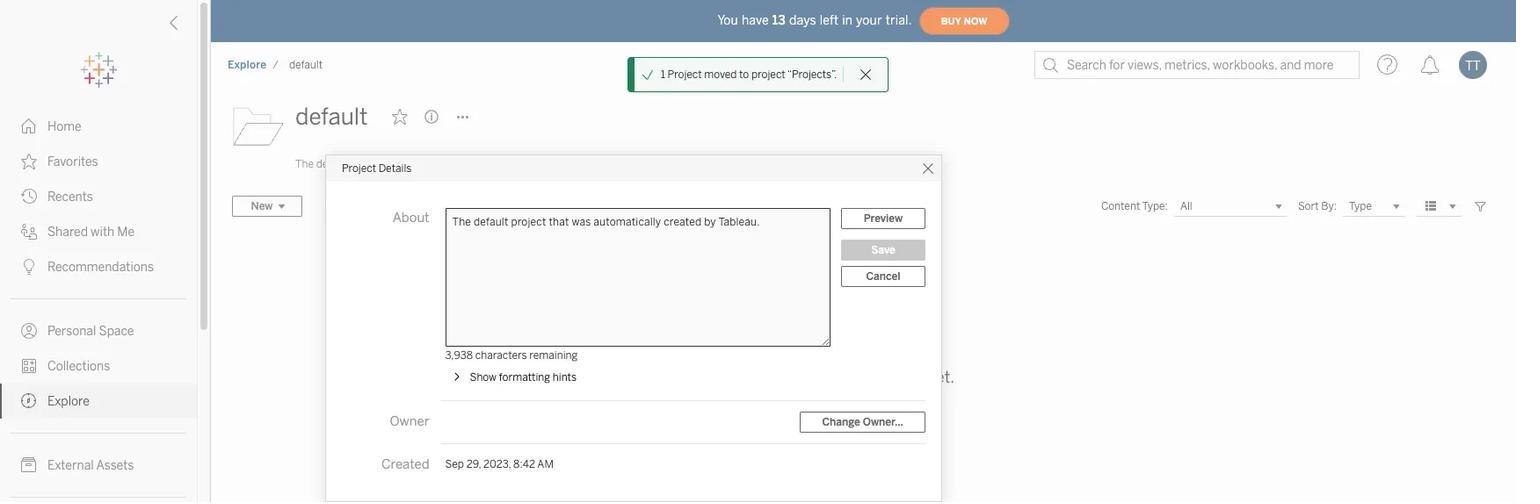 Task type: describe. For each thing, give the bounding box(es) containing it.
project details dialog
[[326, 156, 941, 502]]

here
[[892, 368, 925, 388]]

personal space
[[47, 324, 134, 339]]

external assets
[[47, 459, 134, 474]]

1 vertical spatial project
[[352, 158, 386, 171]]

select
[[324, 200, 356, 213]]

preview button
[[841, 208, 926, 229]]

29,
[[466, 459, 481, 471]]

personal space link
[[0, 314, 197, 349]]

type:
[[1142, 200, 1168, 213]]

automatically
[[432, 158, 497, 171]]

by text only_f5he34f image for personal space
[[21, 323, 37, 339]]

tableau.
[[552, 158, 592, 171]]

change owner…
[[822, 417, 904, 429]]

project details
[[342, 163, 412, 175]]

buy now button
[[919, 7, 1010, 35]]

am
[[537, 459, 554, 471]]

select all button
[[313, 196, 383, 217]]

select all
[[324, 200, 372, 213]]

now
[[964, 15, 988, 27]]

8:42
[[513, 459, 535, 471]]

show formatting hints button
[[447, 367, 580, 389]]

shared
[[47, 225, 88, 240]]

to
[[739, 69, 749, 81]]

new
[[251, 200, 273, 213]]

buy now
[[941, 15, 988, 27]]

recommendations
[[47, 260, 154, 275]]

"projects".
[[787, 69, 837, 81]]

sep 29, 2023, 8:42 am
[[445, 459, 554, 471]]

navigation panel element
[[0, 53, 197, 503]]

change owner… button
[[800, 412, 926, 433]]

content type:
[[1101, 200, 1168, 213]]

in
[[842, 13, 853, 28]]

all
[[358, 200, 372, 213]]

have
[[742, 13, 769, 28]]

created
[[499, 158, 536, 171]]

yet.
[[928, 368, 955, 388]]

is
[[818, 368, 830, 388]]

owner…
[[863, 417, 904, 429]]

home
[[47, 120, 82, 134]]

0 vertical spatial default
[[289, 59, 323, 71]]

recents
[[47, 190, 93, 205]]

the default project that was automatically created by tableau.
[[295, 158, 592, 171]]

remaining
[[529, 350, 578, 362]]

by text only_f5he34f image for collections
[[21, 359, 37, 374]]

left
[[820, 13, 839, 28]]

new button
[[232, 196, 302, 217]]

1 project moved to project "projects". alert
[[661, 67, 837, 83]]

shared with me link
[[0, 214, 197, 250]]

1 vertical spatial explore link
[[0, 384, 197, 419]]

by text only_f5he34f image for shared with me
[[21, 224, 37, 240]]

default element
[[284, 59, 328, 71]]

0 vertical spatial explore link
[[227, 58, 267, 72]]

sort
[[1298, 200, 1319, 213]]

assets
[[96, 459, 134, 474]]

1 project moved to project "projects".
[[661, 69, 837, 81]]

1
[[661, 69, 665, 81]]

show
[[470, 372, 497, 384]]

your
[[856, 13, 882, 28]]

success image
[[641, 69, 654, 81]]

recommendations link
[[0, 250, 197, 285]]



Task type: vqa. For each thing, say whether or not it's contained in the screenshot.
1st Views from the bottom of the page
no



Task type: locate. For each thing, give the bounding box(es) containing it.
details
[[379, 163, 412, 175]]

days
[[789, 13, 816, 28]]

2 by text only_f5he34f image from the top
[[21, 154, 37, 170]]

explore link left /
[[227, 58, 267, 72]]

by text only_f5he34f image for recents
[[21, 189, 37, 205]]

by text only_f5he34f image
[[21, 224, 37, 240], [21, 394, 37, 410]]

by text only_f5he34f image inside favorites link
[[21, 154, 37, 170]]

1 vertical spatial project
[[342, 163, 376, 175]]

default right /
[[289, 59, 323, 71]]

0 vertical spatial by text only_f5he34f image
[[21, 224, 37, 240]]

project inside project details dialog
[[342, 163, 376, 175]]

default
[[289, 59, 323, 71], [295, 103, 368, 131], [316, 158, 350, 171]]

change
[[822, 417, 860, 429]]

about
[[393, 210, 429, 226]]

explore for explore
[[47, 395, 90, 410]]

by text only_f5he34f image left external on the bottom
[[21, 458, 37, 474]]

collections link
[[0, 349, 197, 384]]

2023,
[[484, 459, 511, 471]]

explore link down "collections"
[[0, 384, 197, 419]]

4 by text only_f5he34f image from the top
[[21, 259, 37, 275]]

7 by text only_f5he34f image from the top
[[21, 458, 37, 474]]

6 by text only_f5he34f image from the top
[[21, 359, 37, 374]]

0 horizontal spatial project
[[352, 158, 386, 171]]

home link
[[0, 109, 197, 144]]

project
[[752, 69, 786, 81], [352, 158, 386, 171]]

project inside 1 project moved to project "projects". 'alert'
[[668, 69, 702, 81]]

explore
[[228, 59, 267, 71], [47, 395, 90, 410]]

you
[[718, 13, 738, 28]]

explore for explore /
[[228, 59, 267, 71]]

cancel button
[[841, 266, 926, 287]]

0 vertical spatial project
[[752, 69, 786, 81]]

show formatting hints
[[470, 372, 577, 384]]

by text only_f5he34f image inside personal space link
[[21, 323, 37, 339]]

content
[[1101, 200, 1140, 213]]

by text only_f5he34f image left "collections"
[[21, 359, 37, 374]]

sep
[[445, 459, 464, 471]]

favorites
[[47, 155, 98, 170]]

by text only_f5he34f image left favorites
[[21, 154, 37, 170]]

by text only_f5he34f image inside the recommendations 'link'
[[21, 259, 37, 275]]

hints
[[553, 372, 577, 384]]

2 vertical spatial default
[[316, 158, 350, 171]]

there
[[773, 368, 815, 388]]

/
[[273, 59, 279, 71]]

by text only_f5he34f image inside shared with me link
[[21, 224, 37, 240]]

sort by:
[[1298, 200, 1337, 213]]

space
[[99, 324, 134, 339]]

13
[[772, 13, 786, 28]]

by text only_f5he34f image for favorites
[[21, 154, 37, 170]]

with
[[91, 225, 114, 240]]

the
[[295, 158, 314, 171]]

moved
[[704, 69, 737, 81]]

explore link
[[227, 58, 267, 72], [0, 384, 197, 419]]

explore down "collections"
[[47, 395, 90, 410]]

owner
[[390, 414, 429, 430]]

by text only_f5he34f image for external assets
[[21, 458, 37, 474]]

recents link
[[0, 179, 197, 214]]

by text only_f5he34f image left shared
[[21, 224, 37, 240]]

1 horizontal spatial explore
[[228, 59, 267, 71]]

project inside 'alert'
[[752, 69, 786, 81]]

1 vertical spatial explore
[[47, 395, 90, 410]]

me
[[117, 225, 135, 240]]

by text only_f5he34f image for recommendations
[[21, 259, 37, 275]]

project
[[668, 69, 702, 81], [342, 163, 376, 175]]

by text only_f5he34f image left recents
[[21, 189, 37, 205]]

main navigation. press the up and down arrow keys to access links. element
[[0, 109, 197, 503]]

by text only_f5he34f image inside 'collections' link
[[21, 359, 37, 374]]

collections
[[47, 360, 110, 374]]

default up the the
[[295, 103, 368, 131]]

preview
[[864, 213, 903, 225]]

by
[[538, 158, 550, 171]]

cancel
[[866, 271, 901, 283]]

1 by text only_f5he34f image from the top
[[21, 224, 37, 240]]

2 by text only_f5he34f image from the top
[[21, 394, 37, 410]]

default right the the
[[316, 158, 350, 171]]

1 horizontal spatial explore link
[[227, 58, 267, 72]]

5 by text only_f5he34f image from the top
[[21, 323, 37, 339]]

project left that in the top left of the page
[[352, 158, 386, 171]]

by text only_f5he34f image
[[21, 119, 37, 134], [21, 154, 37, 170], [21, 189, 37, 205], [21, 259, 37, 275], [21, 323, 37, 339], [21, 359, 37, 374], [21, 458, 37, 474]]

by text only_f5he34f image inside home 'link'
[[21, 119, 37, 134]]

buy
[[941, 15, 961, 27]]

project right to
[[752, 69, 786, 81]]

3,938
[[445, 350, 473, 362]]

by text only_f5he34f image inside the external assets link
[[21, 458, 37, 474]]

that
[[388, 158, 408, 171]]

About text field
[[445, 208, 831, 347]]

external
[[47, 459, 94, 474]]

0 vertical spatial project
[[668, 69, 702, 81]]

1 horizontal spatial project
[[668, 69, 702, 81]]

by text only_f5he34f image inside recents link
[[21, 189, 37, 205]]

by text only_f5he34f image left home
[[21, 119, 37, 134]]

external assets link
[[0, 448, 197, 483]]

explore left /
[[228, 59, 267, 71]]

explore /
[[228, 59, 279, 71]]

1 horizontal spatial project
[[752, 69, 786, 81]]

0 horizontal spatial explore link
[[0, 384, 197, 419]]

0 horizontal spatial explore
[[47, 395, 90, 410]]

by text only_f5he34f image left personal at the left of page
[[21, 323, 37, 339]]

0 horizontal spatial project
[[342, 163, 376, 175]]

by text only_f5he34f image left 'recommendations'
[[21, 259, 37, 275]]

characters
[[475, 350, 527, 362]]

nothing
[[834, 368, 889, 388]]

trial.
[[886, 13, 912, 28]]

there is nothing here yet.
[[773, 368, 955, 388]]

formatting
[[499, 372, 550, 384]]

3 by text only_f5he34f image from the top
[[21, 189, 37, 205]]

shared with me
[[47, 225, 135, 240]]

1 by text only_f5he34f image from the top
[[21, 119, 37, 134]]

1 vertical spatial default
[[295, 103, 368, 131]]

by text only_f5he34f image for explore
[[21, 394, 37, 410]]

by:
[[1321, 200, 1337, 213]]

by text only_f5he34f image inside explore link
[[21, 394, 37, 410]]

project image
[[232, 99, 285, 152]]

0 vertical spatial explore
[[228, 59, 267, 71]]

by text only_f5he34f image for home
[[21, 119, 37, 134]]

project left details
[[342, 163, 376, 175]]

1 vertical spatial by text only_f5he34f image
[[21, 394, 37, 410]]

project right 1
[[668, 69, 702, 81]]

was
[[410, 158, 429, 171]]

you have 13 days left in your trial.
[[718, 13, 912, 28]]

favorites link
[[0, 144, 197, 179]]

3,938 characters remaining
[[445, 350, 578, 362]]

explore inside the main navigation. press the up and down arrow keys to access links. element
[[47, 395, 90, 410]]

personal
[[47, 324, 96, 339]]

by text only_f5he34f image down 'collections' link
[[21, 394, 37, 410]]

created
[[381, 457, 429, 473]]



